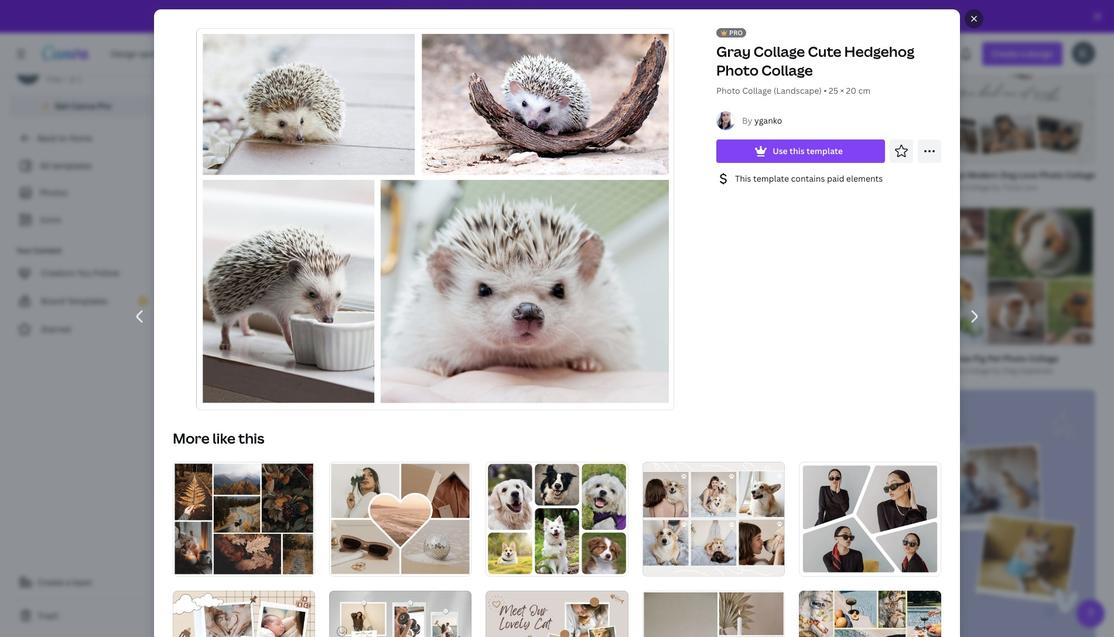 Task type: vqa. For each thing, say whether or not it's contained in the screenshot.
All
yes



Task type: locate. For each thing, give the bounding box(es) containing it.
trash
[[38, 610, 59, 621]]

yganko inside 'cute dog portraits photo collage photo collage by yganko'
[[245, 306, 268, 316]]

•
[[64, 74, 67, 84], [824, 85, 828, 96]]

by inside gold brown multicolor family dog photo collage photo collage by socially sorted
[[803, 549, 812, 559]]

pet for guinea pig pet photo collage
[[988, 353, 1002, 364]]

1 vertical spatial yganko
[[245, 306, 268, 316]]

canva down pastel
[[245, 613, 266, 623]]

0 horizontal spatial hstrongart
[[245, 123, 285, 133]]

0 vertical spatial this
[[790, 145, 805, 157]]

white right blue
[[205, 600, 229, 611]]

like
[[213, 429, 236, 448]]

1 vertical spatial white
[[205, 600, 229, 611]]

photo collage by hstrongart link
[[185, 122, 328, 134], [565, 182, 699, 193]]

by down 'guinea pig pet photo collage' link
[[993, 366, 1002, 376]]

black
[[404, 110, 426, 121]]

1 vertical spatial creative
[[267, 613, 296, 623]]

by left the socially
[[803, 549, 812, 559]]

• left 25
[[824, 85, 828, 96]]

photos link
[[16, 182, 145, 204]]

(landscape)
[[774, 85, 822, 96]]

1 horizontal spatial studio
[[677, 366, 699, 376]]

cute inside 'cute pet cat polaroid photo collage photo collage by hstrongart'
[[185, 110, 204, 121]]

1 horizontal spatial a
[[444, 306, 448, 316]]

0 vertical spatial family
[[593, 353, 619, 364]]

by inside gray collage cute hedgehog photo collage photo collage by yganko
[[424, 489, 432, 499]]

studio down christmas
[[848, 182, 871, 192]]

digital
[[825, 182, 847, 192]]

1 horizontal spatial creative
[[647, 366, 675, 376]]

template
[[807, 145, 843, 157], [754, 173, 790, 184]]

brand
[[41, 295, 65, 307]]

creators you follow
[[41, 267, 120, 278]]

1 vertical spatial photo collage by canva creative studio link
[[185, 612, 337, 624]]

elements
[[847, 173, 884, 184]]

and
[[428, 110, 443, 121]]

0 horizontal spatial hedgehog
[[448, 476, 489, 487]]

0 horizontal spatial photo collage by hstrongart link
[[185, 122, 328, 134]]

monochromatic
[[470, 110, 534, 121]]

0 vertical spatial white
[[445, 110, 468, 121]]

0 vertical spatial hedgehog
[[845, 42, 915, 61]]

1 horizontal spatial hstrongart
[[624, 182, 664, 192]]

dog up photo collage by socially sorted link on the bottom right of page
[[875, 536, 891, 547]]

gray collage cute hedgehog photo collage image
[[197, 28, 676, 411], [351, 330, 527, 470]]

by down gray collage cute hedgehog photo collage link
[[424, 489, 432, 499]]

1 horizontal spatial •
[[824, 85, 828, 96]]

photo collage by hstrongart link down polaroid
[[185, 122, 328, 134]]

cute pet cat polaroid photo collage image
[[162, 0, 337, 104]]

hedgehog inside gray collage cute hedgehog photo collage photo collage by yganko
[[448, 476, 489, 487]]

free •
[[47, 74, 67, 84]]

2 vertical spatial studio
[[297, 613, 320, 623]]

by down "yellow family pet photo collage" link
[[614, 366, 622, 376]]

family up sorted
[[847, 536, 873, 547]]

creators
[[41, 267, 75, 278]]

1 horizontal spatial template
[[807, 145, 843, 157]]

content
[[34, 246, 62, 256]]

this
[[736, 173, 752, 184]]

1 vertical spatial canva
[[624, 366, 645, 376]]

creative
[[647, 366, 675, 376], [267, 613, 296, 623]]

1 vertical spatial a
[[66, 577, 70, 588]]

socially
[[814, 549, 840, 559]]

dog up tricia
[[1001, 169, 1017, 181]]

1 horizontal spatial gray
[[717, 42, 751, 61]]

0 horizontal spatial photo collage by yganko link
[[185, 305, 315, 317]]

back to home link
[[9, 127, 152, 150]]

0 vertical spatial gray
[[717, 42, 751, 61]]

yganko
[[755, 115, 783, 126], [245, 306, 268, 316], [434, 489, 458, 499]]

yellow
[[565, 353, 591, 364]]

yganko inside gray collage cute hedgehog photo collage photo collage by yganko
[[434, 489, 458, 499]]

2 horizontal spatial dog
[[1001, 169, 1017, 181]]

1 horizontal spatial photo collage by canva creative studio link
[[565, 365, 699, 377]]

1 vertical spatial studio
[[677, 366, 699, 376]]

photo collage by canva creative studio link down yellow
[[565, 365, 699, 377]]

hstrongart
[[245, 123, 285, 133], [624, 182, 664, 192]]

creative down blue white cute pastel pet photo collage link
[[267, 613, 296, 623]]

1 vertical spatial cute dog portraits photo collage image
[[486, 462, 629, 576]]

beige minimalist mood photo collage image
[[643, 591, 785, 637]]

polaroid
[[237, 110, 271, 121]]

gray inside gray collage cute hedgehog photo collage photo collage by yganko
[[375, 476, 394, 487]]

hstrongart down cute dog adoption photo collage link on the top right
[[624, 182, 664, 192]]

c
[[434, 306, 438, 316]]

template right this
[[754, 173, 790, 184]]

photo inside 'cute dog portraits photo collage photo collage by yganko'
[[185, 306, 206, 316]]

hstrongart down "cute pet cat polaroid photo collage" link
[[245, 123, 285, 133]]

white up venicedesigns
[[445, 110, 468, 121]]

canva left pro
[[71, 100, 96, 111]]

1 vertical spatial family
[[847, 536, 873, 547]]

gold brown multicolor family dog photo collage link
[[754, 535, 948, 548]]

0 horizontal spatial studio
[[297, 613, 320, 623]]

1 vertical spatial hstrongart
[[624, 182, 664, 192]]

family right yellow
[[593, 353, 619, 364]]

oleg
[[1003, 366, 1019, 376]]

team
[[72, 577, 93, 588]]

creative inside yellow family pet photo collage photo collage by canva creative studio
[[647, 366, 675, 376]]

0 vertical spatial a
[[444, 306, 448, 316]]

by left tricia
[[993, 182, 1002, 192]]

by
[[424, 122, 432, 132], [234, 123, 243, 133], [803, 182, 812, 192], [614, 182, 622, 192], [993, 182, 1002, 192], [424, 306, 432, 316], [234, 306, 243, 316], [614, 366, 622, 376], [993, 366, 1002, 376], [424, 489, 432, 499], [803, 549, 812, 559], [234, 613, 243, 623]]

yganko down cute dog portraits photo collage link
[[245, 306, 268, 316]]

1 vertical spatial photo collage by hstrongart link
[[565, 182, 699, 193]]

photo collage by canva creative studio link down pastel
[[185, 612, 337, 624]]

a right l
[[444, 306, 448, 316]]

0 vertical spatial canva
[[71, 100, 96, 111]]

by yganko
[[743, 115, 783, 126]]

yganko right by
[[755, 115, 783, 126]]

simple black and white monochromatic photo collage of pets image
[[351, 0, 527, 104]]

0 horizontal spatial dog
[[586, 169, 601, 181]]

photo collage by yganko link
[[185, 305, 315, 317], [375, 488, 527, 500]]

1 vertical spatial template
[[754, 173, 790, 184]]

0 horizontal spatial template
[[754, 173, 790, 184]]

studio inside festive red merry christmas photo collage photo collage by gs digital studio
[[848, 182, 871, 192]]

by down "cat"
[[234, 123, 243, 133]]

contains
[[792, 173, 826, 184]]

by down blue white cute pastel pet photo collage link
[[234, 613, 243, 623]]

0 vertical spatial photo collage by canva creative studio link
[[565, 365, 699, 377]]

0 horizontal spatial canva
[[71, 100, 96, 111]]

this right "like"
[[238, 429, 265, 448]]

0 horizontal spatial gray
[[375, 476, 394, 487]]

1 horizontal spatial white
[[445, 110, 468, 121]]

photo collage by c l a s h i e link
[[375, 305, 488, 317]]

pet up photo collage by c l a s h i e link in the left top of the page
[[417, 293, 430, 304]]

0 vertical spatial grey cute pet photo collage image
[[351, 147, 527, 287]]

0 horizontal spatial this
[[238, 429, 265, 448]]

this right use at the top right of the page
[[790, 145, 805, 157]]

collage
[[754, 42, 806, 61], [762, 60, 814, 80], [743, 85, 772, 96], [562, 110, 592, 121], [299, 110, 328, 121], [397, 122, 422, 132], [207, 123, 233, 133], [897, 169, 926, 181], [669, 169, 699, 181], [1066, 169, 1096, 181], [777, 182, 802, 192], [587, 182, 612, 192], [966, 182, 991, 192], [458, 293, 488, 304], [397, 306, 422, 316], [207, 306, 233, 316], [662, 353, 692, 364], [1030, 353, 1059, 364], [587, 366, 612, 376], [966, 366, 991, 376], [396, 476, 425, 487], [517, 476, 547, 487], [397, 489, 422, 499], [919, 536, 948, 547], [777, 549, 802, 559], [319, 600, 349, 611], [207, 613, 233, 623]]

grey cute pet photo collage photo collage by c l a s h i e
[[375, 293, 488, 316]]

None search field
[[552, 42, 904, 66]]

pig
[[974, 353, 986, 364]]

photo collage by hstrongart link down adoption
[[565, 182, 699, 193]]

by left gs
[[803, 182, 812, 192]]

0 vertical spatial template
[[807, 145, 843, 157]]

0 horizontal spatial yganko
[[245, 306, 268, 316]]

red
[[785, 169, 800, 181]]

dog left adoption
[[586, 169, 601, 181]]

canva
[[71, 100, 96, 111], [624, 366, 645, 376], [245, 613, 266, 623]]

1 horizontal spatial this
[[790, 145, 805, 157]]

0 horizontal spatial creative
[[267, 613, 296, 623]]

guinea pig pet photo collage image
[[921, 206, 1096, 347]]

pet right yellow
[[621, 353, 634, 364]]

all
[[40, 160, 50, 171]]

0 vertical spatial creative
[[647, 366, 675, 376]]

hedgehog inside gray collage cute hedgehog photo collage photo collage (landscape) • 25 × 20 cm
[[845, 42, 915, 61]]

gray inside gray collage cute hedgehog photo collage photo collage (landscape) • 25 × 20 cm
[[717, 42, 751, 61]]

1 vertical spatial grey cute pet photo collage image
[[486, 591, 629, 637]]

0 vertical spatial cute dog portraits photo collage image
[[162, 147, 337, 287]]

2 horizontal spatial canva
[[624, 366, 645, 376]]

0 horizontal spatial photo collage by canva creative studio link
[[185, 612, 337, 624]]

pet for yellow family pet photo collage
[[621, 353, 634, 364]]

pro
[[98, 100, 112, 111]]

studio down blue white cute pastel pet photo collage link
[[297, 613, 320, 623]]

template up merry
[[807, 145, 843, 157]]

• right free
[[64, 74, 67, 84]]

studio down "yellow family pet photo collage" link
[[677, 366, 699, 376]]

gray collage cute hedgehog photo collage link
[[375, 476, 547, 488]]

by inside grey cute pet photo collage photo collage by c l a s h i e
[[424, 306, 432, 316]]

home
[[69, 132, 92, 144]]

0 horizontal spatial white
[[205, 600, 229, 611]]

pet right pastel
[[278, 600, 291, 611]]

2 horizontal spatial yganko
[[755, 115, 783, 126]]

adoption
[[603, 169, 641, 181]]

pet left "cat"
[[206, 110, 219, 121]]

by down and
[[424, 122, 432, 132]]

pet inside yellow family pet photo collage photo collage by canva creative studio
[[621, 353, 634, 364]]

1 horizontal spatial canva
[[245, 613, 266, 623]]

0 horizontal spatial •
[[64, 74, 67, 84]]

canva down "yellow family pet photo collage" link
[[624, 366, 645, 376]]

1 horizontal spatial photo collage by yganko link
[[375, 488, 527, 500]]

0 vertical spatial photo collage by hstrongart link
[[185, 122, 328, 134]]

simple black and white monochromatic photo collage of pets link
[[375, 109, 621, 122]]

white grey minimalist vision board photo collage image
[[330, 591, 472, 637]]

• inside gray collage cute hedgehog photo collage photo collage (landscape) • 25 × 20 cm
[[824, 85, 828, 96]]

cute dog portraits photo collage image
[[162, 147, 337, 287], [486, 462, 629, 576]]

creative down "yellow family pet photo collage" link
[[647, 366, 675, 376]]

merry
[[802, 169, 826, 181]]

by down portraits
[[234, 306, 243, 316]]

1 horizontal spatial hedgehog
[[845, 42, 915, 61]]

sorted
[[842, 549, 865, 559]]

1 vertical spatial photo collage by yganko link
[[375, 488, 527, 500]]

1 vertical spatial •
[[824, 85, 828, 96]]

0 vertical spatial photo collage by yganko link
[[185, 305, 315, 317]]

2 vertical spatial yganko
[[434, 489, 458, 499]]

hedgehog for gray collage cute hedgehog photo collage photo collage by yganko
[[448, 476, 489, 487]]

simple black and white monochromatic photo collage of pets photo collage by venicedesigns
[[375, 110, 621, 132]]

2 vertical spatial canva
[[245, 613, 266, 623]]

white and beige simple grid abstract lines pet photo collage image
[[643, 462, 785, 576], [731, 573, 906, 637]]

brown
[[775, 536, 801, 547]]

brown autumn photo collage image
[[173, 462, 315, 576]]

photo collage by canva creative studio link for photo
[[565, 365, 699, 377]]

photo collage by canva creative studio link for pastel
[[185, 612, 337, 624]]

family
[[593, 353, 619, 364], [847, 536, 873, 547]]

1 horizontal spatial yganko
[[434, 489, 458, 499]]

pet inside 'guinea pig pet photo collage photo collage by oleg gapeenko'
[[988, 353, 1002, 364]]

yganko down gray collage cute hedgehog photo collage link
[[434, 489, 458, 499]]

1 vertical spatial gray
[[375, 476, 394, 487]]

a left team
[[66, 577, 70, 588]]

by left c
[[424, 306, 432, 316]]

photo collage by hstrongart link for polaroid
[[185, 122, 328, 134]]

guinea
[[944, 353, 972, 364]]

gapeenko
[[1020, 366, 1054, 376]]

pet inside 'cute pet cat polaroid photo collage photo collage by hstrongart'
[[206, 110, 219, 121]]

photo collage by canva creative studio link
[[565, 365, 699, 377], [185, 612, 337, 624]]

1 horizontal spatial dog
[[875, 536, 891, 547]]

you
[[77, 267, 92, 278]]

2 horizontal spatial studio
[[848, 182, 871, 192]]

photo collage by gs digital studio link
[[754, 182, 906, 193]]

pet inside grey cute pet photo collage photo collage by c l a s h i e
[[417, 293, 430, 304]]

lara
[[1023, 182, 1038, 192]]

this
[[790, 145, 805, 157], [238, 429, 265, 448]]

christmas
[[828, 169, 869, 181]]

cute pet cat polaroid photo collage link
[[185, 109, 328, 122]]

cute inside cute dog adoption photo collage photo collage by hstrongart
[[565, 169, 584, 181]]

pet up photo collage by oleg gapeenko link
[[988, 353, 1002, 364]]

1 horizontal spatial photo collage by hstrongart link
[[565, 182, 699, 193]]

photo
[[717, 60, 759, 80], [717, 85, 741, 96], [536, 110, 560, 121], [273, 110, 297, 121], [375, 122, 395, 132], [185, 123, 206, 133], [871, 169, 895, 181], [643, 169, 667, 181], [1040, 169, 1064, 181], [754, 182, 775, 192], [565, 182, 585, 192], [944, 182, 964, 192], [432, 293, 456, 304], [375, 306, 395, 316], [185, 306, 206, 316], [636, 353, 660, 364], [1003, 353, 1028, 364], [565, 366, 585, 376], [944, 366, 964, 376], [491, 476, 515, 487], [375, 489, 395, 499], [893, 536, 917, 547], [754, 549, 775, 559], [293, 600, 317, 611], [185, 613, 206, 623]]

create
[[38, 577, 64, 588]]

0 vertical spatial hstrongart
[[245, 123, 285, 133]]

grey cute pet photo collage image
[[351, 147, 527, 287], [486, 591, 629, 637]]

0 vertical spatial studio
[[848, 182, 871, 192]]

cm
[[859, 85, 871, 96]]

by down adoption
[[614, 182, 622, 192]]

0 horizontal spatial a
[[66, 577, 70, 588]]

beige minimalist aesthetics pet photo collage image
[[541, 390, 717, 637]]

1 horizontal spatial family
[[847, 536, 873, 547]]

white inside simple black and white monochromatic photo collage of pets photo collage by venicedesigns
[[445, 110, 468, 121]]

1 vertical spatial hedgehog
[[448, 476, 489, 487]]

all templates link
[[16, 155, 145, 177]]

cute dog portraits photo collage photo collage by yganko
[[185, 293, 315, 316]]

hedgehog for gray collage cute hedgehog photo collage photo collage (landscape) • 25 × 20 cm
[[845, 42, 915, 61]]

back
[[38, 132, 56, 144]]

create a team
[[38, 577, 93, 588]]

pet for grey cute pet photo collage
[[417, 293, 430, 304]]

pet
[[206, 110, 219, 121], [417, 293, 430, 304], [621, 353, 634, 364], [988, 353, 1002, 364], [278, 600, 291, 611]]

all templates
[[40, 160, 92, 171]]

0 horizontal spatial family
[[593, 353, 619, 364]]



Task type: describe. For each thing, give the bounding box(es) containing it.
s
[[449, 306, 453, 316]]

photo collage by yganko link for cute
[[375, 488, 527, 500]]

grey cute pet photo collage link
[[375, 292, 488, 305]]

festive red merry christmas photo collage image
[[731, 23, 906, 164]]

use
[[773, 145, 788, 157]]

dog
[[206, 293, 221, 304]]

family inside yellow family pet photo collage photo collage by canva creative studio
[[593, 353, 619, 364]]

×
[[841, 85, 845, 96]]

blue white cute pastel pet photo collage link
[[185, 599, 349, 612]]

cream beige aesthetic baby born photo collage image
[[173, 591, 315, 637]]

personal
[[47, 62, 82, 73]]

lavender light blue cute pastel pet photo collage image
[[921, 390, 1096, 637]]

top level navigation element
[[103, 42, 471, 66]]

l
[[440, 306, 442, 316]]

gray for gray collage cute hedgehog photo collage photo collage (landscape) • 25 × 20 cm
[[717, 42, 751, 61]]

cute inside gray collage cute hedgehog photo collage photo collage by yganko
[[427, 476, 446, 487]]

creators you follow link
[[9, 261, 152, 285]]

blue white cute pastel pet photo collage photo collage by canva creative studio
[[185, 600, 349, 623]]

yellow family pet photo collage photo collage by canva creative studio
[[565, 353, 699, 376]]

by inside yellow family pet photo collage photo collage by canva creative studio
[[614, 366, 622, 376]]

cute inside grey cute pet photo collage photo collage by c l a s h i e
[[396, 293, 415, 304]]

by inside "beige modern dog love photo collage photo collage by tricia lara"
[[993, 182, 1002, 192]]

cute inside gray collage cute hedgehog photo collage photo collage (landscape) • 25 × 20 cm
[[809, 42, 842, 61]]

creative inside the blue white cute pastel pet photo collage photo collage by canva creative studio
[[267, 613, 296, 623]]

photo collage by venicedesigns link
[[375, 122, 527, 134]]

gold brown multicolor family dog photo collage photo collage by socially sorted
[[754, 536, 948, 559]]

icons
[[40, 214, 61, 225]]

collage
[[286, 293, 315, 304]]

beige modern dog love photo collage image
[[921, 23, 1096, 164]]

gray collage cute hedgehog photo collage photo collage (landscape) • 25 × 20 cm
[[717, 42, 915, 96]]

this template contains paid elements
[[736, 173, 884, 184]]

canva inside yellow family pet photo collage photo collage by canva creative studio
[[624, 366, 645, 376]]

back to home
[[38, 132, 92, 144]]

gs
[[814, 182, 823, 192]]

by inside festive red merry christmas photo collage photo collage by gs digital studio
[[803, 182, 812, 192]]

h
[[454, 306, 459, 316]]

canva inside the blue white cute pastel pet photo collage photo collage by canva creative studio
[[245, 613, 266, 623]]

hstrongart inside 'cute pet cat polaroid photo collage photo collage by hstrongart'
[[245, 123, 285, 133]]

1 vertical spatial this
[[238, 429, 265, 448]]

cute inside the blue white cute pastel pet photo collage photo collage by canva creative studio
[[230, 600, 249, 611]]

by
[[743, 115, 753, 126]]

cute inside 'cute dog portraits photo collage photo collage by yganko'
[[185, 293, 204, 304]]

by inside cute dog adoption photo collage photo collage by hstrongart
[[614, 182, 622, 192]]

studio inside yellow family pet photo collage photo collage by canva creative studio
[[677, 366, 699, 376]]

simple
[[375, 110, 402, 121]]

photo collage by tricia lara link
[[944, 182, 1096, 193]]

grey
[[375, 293, 394, 304]]

brand templates
[[41, 295, 108, 307]]

minimalist aesthetic summer photo collage image
[[799, 591, 942, 637]]

family inside gold brown multicolor family dog photo collage photo collage by socially sorted
[[847, 536, 873, 547]]

yellow family pet photo collage image
[[541, 206, 717, 347]]

gray for gray collage cute hedgehog photo collage photo collage by yganko
[[375, 476, 394, 487]]

your
[[16, 246, 32, 256]]

e
[[464, 306, 468, 316]]

cute dog portraits photo collage link
[[185, 292, 315, 305]]

pets
[[604, 110, 621, 121]]

by inside 'cute dog portraits photo collage photo collage by yganko'
[[234, 306, 243, 316]]

photo collage by oleg gapeenko link
[[944, 365, 1059, 377]]

1
[[78, 74, 82, 84]]

free
[[47, 74, 62, 84]]

yellow family pet photo collage link
[[565, 352, 699, 365]]

portraits
[[223, 293, 258, 304]]

collage inside 'cute dog portraits photo collage photo collage by yganko'
[[207, 306, 233, 316]]

cute dog adoption photo collage photo collage by hstrongart
[[565, 169, 699, 192]]

pet inside the blue white cute pastel pet photo collage photo collage by canva creative studio
[[278, 600, 291, 611]]

festive
[[754, 169, 783, 181]]

venicedesigns
[[434, 122, 482, 132]]

get canva pro
[[55, 100, 112, 111]]

blue
[[185, 600, 203, 611]]

a inside create a team button
[[66, 577, 70, 588]]

pastel
[[251, 600, 276, 611]]

photo
[[260, 293, 284, 304]]

get
[[55, 100, 69, 111]]

25
[[830, 85, 839, 96]]

0 vertical spatial yganko
[[755, 115, 783, 126]]

photo collage by socially sorted link
[[754, 548, 906, 560]]

icons link
[[16, 209, 145, 231]]

starred link
[[9, 318, 152, 341]]

festive red merry christmas photo collage link
[[754, 169, 926, 182]]

guinea pig pet photo collage photo collage by oleg gapeenko
[[944, 353, 1059, 376]]

0 horizontal spatial cute dog portraits photo collage image
[[162, 147, 337, 287]]

cute corgi dog photo collage image
[[351, 513, 527, 637]]

trash link
[[9, 604, 152, 628]]

more
[[173, 429, 210, 448]]

by inside 'guinea pig pet photo collage photo collage by oleg gapeenko'
[[993, 366, 1002, 376]]

hstrongart inside cute dog adoption photo collage photo collage by hstrongart
[[624, 182, 664, 192]]

paid
[[828, 173, 845, 184]]

gold brown multicolor family dog photo collage image
[[731, 390, 906, 530]]

this inside button
[[790, 145, 805, 157]]

by inside simple black and white monochromatic photo collage of pets photo collage by venicedesigns
[[424, 122, 432, 132]]

yganko link
[[755, 115, 783, 126]]

templates
[[52, 160, 92, 171]]

festive red merry christmas photo collage photo collage by gs digital studio
[[754, 169, 926, 192]]

dog inside cute dog adoption photo collage photo collage by hstrongart
[[586, 169, 601, 181]]

a inside grey cute pet photo collage photo collage by c l a s h i e
[[444, 306, 448, 316]]

1 horizontal spatial cute dog portraits photo collage image
[[486, 462, 629, 576]]

white inside the blue white cute pastel pet photo collage photo collage by canva creative studio
[[205, 600, 229, 611]]

gray collage cute hedgehog photo collage photo collage by yganko
[[375, 476, 547, 499]]

brand templates link
[[9, 290, 152, 313]]

to
[[58, 132, 67, 144]]

canva inside button
[[71, 100, 96, 111]]

minimalist aesthetic moodboard photo collage image
[[799, 462, 942, 576]]

cute pet cat polaroid photo collage photo collage by hstrongart
[[185, 110, 328, 133]]

gold
[[754, 536, 773, 547]]

photo collage by yganko link for portraits
[[185, 305, 315, 317]]

cute dog adoption photo collage image
[[541, 23, 717, 164]]

pro
[[730, 28, 743, 37]]

dog inside "beige modern dog love photo collage photo collage by tricia lara"
[[1001, 169, 1017, 181]]

create a team button
[[9, 571, 152, 594]]

modern
[[968, 169, 999, 181]]

your content
[[16, 246, 62, 256]]

i
[[461, 306, 462, 316]]

more like this
[[173, 429, 265, 448]]

beige modern dog love photo collage photo collage by tricia lara
[[944, 169, 1096, 192]]

by inside the blue white cute pastel pet photo collage photo collage by canva creative studio
[[234, 613, 243, 623]]

love
[[1019, 169, 1038, 181]]

template inside use this template button
[[807, 145, 843, 157]]

studio inside the blue white cute pastel pet photo collage photo collage by canva creative studio
[[297, 613, 320, 623]]

of
[[594, 110, 602, 121]]

by inside 'cute pet cat polaroid photo collage photo collage by hstrongart'
[[234, 123, 243, 133]]

starred
[[41, 324, 71, 335]]

guinea pig pet photo collage link
[[944, 352, 1059, 365]]

photo collage by hstrongart link for photo
[[565, 182, 699, 193]]

0 vertical spatial •
[[64, 74, 67, 84]]

follow
[[94, 267, 120, 278]]

cat
[[221, 110, 235, 121]]

dog inside gold brown multicolor family dog photo collage photo collage by socially sorted
[[875, 536, 891, 547]]

aesthetic moodboard heart shape frame photo collage image
[[330, 462, 472, 576]]

beige modern dog love photo collage link
[[944, 169, 1096, 182]]



